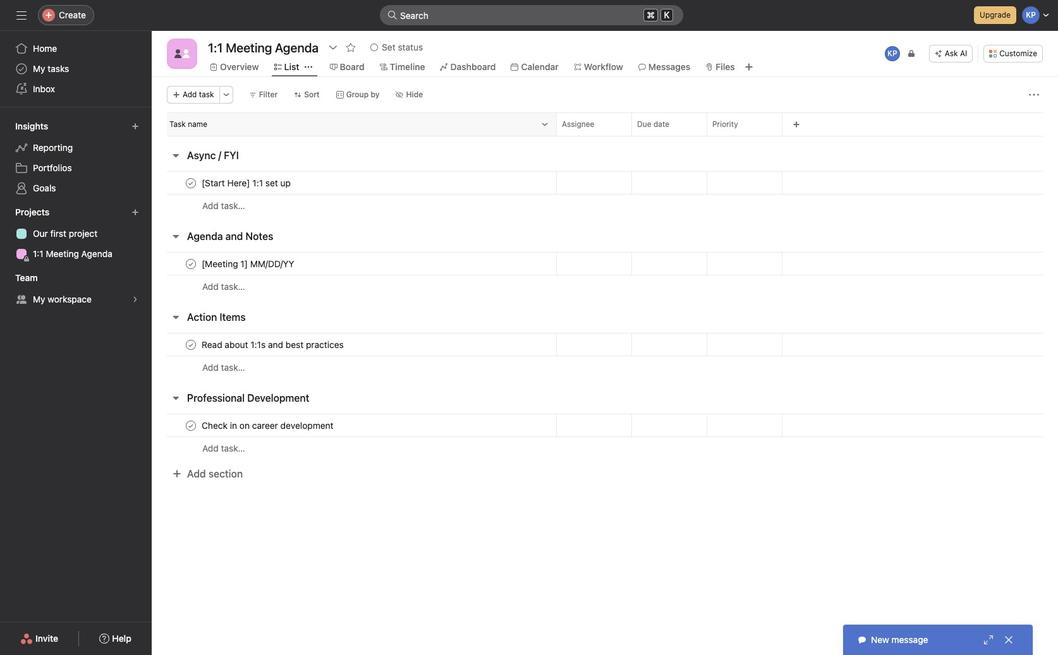 Task type: describe. For each thing, give the bounding box(es) containing it.
portfolios link
[[8, 158, 144, 178]]

see details, my workspace image
[[131, 296, 139, 303]]

task name text field for header action items 'tree grid'
[[199, 339, 348, 351]]

hide
[[406, 90, 423, 99]]

overview
[[220, 61, 259, 72]]

mark complete checkbox for agenda and notes
[[183, 256, 198, 272]]

2 collapse task list for this group image from the top
[[171, 312, 181, 322]]

add task button
[[167, 86, 220, 104]]

board
[[340, 61, 365, 72]]

overview link
[[210, 60, 259, 74]]

set
[[382, 42, 396, 52]]

due date
[[637, 119, 669, 129]]

add task… for the read about 1:1s and best practices cell
[[202, 362, 245, 373]]

add task
[[183, 90, 214, 99]]

add section
[[187, 468, 243, 480]]

new message
[[871, 635, 928, 645]]

timeline
[[390, 61, 425, 72]]

async
[[187, 150, 216, 161]]

set status
[[382, 42, 423, 52]]

add section button
[[167, 463, 248, 485]]

files link
[[706, 60, 735, 74]]

add task… row for the read about 1:1s and best practices cell
[[152, 356, 1058, 379]]

dashboard link
[[440, 60, 496, 74]]

teams element
[[0, 267, 152, 312]]

action items
[[187, 312, 246, 323]]

my for my workspace
[[33, 294, 45, 305]]

reporting link
[[8, 138, 144, 158]]

agenda inside button
[[187, 231, 223, 242]]

header professional development tree grid
[[152, 414, 1058, 460]]

⌘
[[647, 9, 655, 20]]

mark complete image
[[183, 337, 198, 352]]

messages
[[648, 61, 690, 72]]

workflow
[[584, 61, 623, 72]]

filter button
[[243, 86, 283, 104]]

fyi
[[224, 150, 239, 161]]

task
[[199, 90, 214, 99]]

portfolios
[[33, 162, 72, 173]]

inbox
[[33, 83, 55, 94]]

due
[[637, 119, 651, 129]]

prominent image
[[387, 10, 398, 20]]

goals link
[[8, 178, 144, 198]]

insights element
[[0, 115, 152, 201]]

team button
[[13, 269, 49, 287]]

add task… for the [start here] 1:1 set up cell on the top of the page
[[202, 200, 245, 211]]

show sort options for task name image
[[541, 121, 549, 128]]

group by button
[[330, 86, 385, 104]]

close image
[[1004, 635, 1014, 645]]

hide button
[[390, 86, 429, 104]]

home link
[[8, 39, 144, 59]]

invite button
[[12, 628, 66, 650]]

my for my tasks
[[33, 63, 45, 74]]

home
[[33, 43, 57, 54]]

row for header agenda and notes tree grid at top
[[152, 252, 1058, 276]]

kp button
[[884, 45, 901, 63]]

task… for add task… "button" inside header agenda and notes tree grid
[[221, 281, 245, 292]]

upgrade
[[980, 10, 1011, 20]]

development
[[247, 393, 309, 404]]

mark complete image for async
[[183, 175, 198, 191]]

list link
[[274, 60, 299, 74]]

global element
[[0, 31, 152, 107]]

add task… row for the [start here] 1:1 set up cell on the top of the page
[[152, 194, 1058, 217]]

calendar link
[[511, 60, 559, 74]]

first
[[50, 228, 66, 239]]

mark complete image inside [meeting 1] mm/dd/yy cell
[[183, 256, 198, 272]]

row for header async / fyi tree grid
[[152, 171, 1058, 195]]

items
[[220, 312, 246, 323]]

agenda inside projects element
[[81, 248, 112, 259]]

sort
[[304, 90, 320, 99]]

my workspace
[[33, 294, 92, 305]]

set status button
[[365, 39, 429, 56]]

async / fyi
[[187, 150, 239, 161]]

hide sidebar image
[[16, 10, 27, 20]]

ask ai button
[[929, 45, 973, 63]]

add to starred image
[[346, 42, 356, 52]]

tasks
[[48, 63, 69, 74]]

add for task name text field
[[202, 281, 219, 292]]

upgrade button
[[974, 6, 1016, 24]]

help
[[112, 633, 131, 644]]

section
[[208, 468, 243, 480]]

add left section
[[187, 468, 206, 480]]

[meeting 1] mm/dd/yy cell
[[152, 252, 556, 276]]

ask ai
[[945, 49, 967, 58]]

sort button
[[288, 86, 325, 104]]

insights
[[15, 121, 48, 131]]

task
[[169, 119, 186, 129]]

help button
[[91, 628, 140, 650]]

by
[[371, 90, 380, 99]]

show options image
[[328, 42, 338, 52]]

add task… for [meeting 1] mm/dd/yy cell
[[202, 281, 245, 292]]

invite
[[35, 633, 58, 644]]



Task type: vqa. For each thing, say whether or not it's contained in the screenshot.
action items button
yes



Task type: locate. For each thing, give the bounding box(es) containing it.
2 mark complete checkbox from the top
[[183, 418, 198, 433]]

2 add task… row from the top
[[152, 275, 1058, 298]]

None field
[[380, 5, 683, 25]]

0 vertical spatial mark complete checkbox
[[183, 175, 198, 191]]

add task… up professional
[[202, 362, 245, 373]]

Task name text field
[[199, 258, 298, 270]]

add task… button up "action items" button
[[202, 280, 245, 294]]

group
[[346, 90, 369, 99]]

add inside header async / fyi tree grid
[[202, 200, 219, 211]]

agenda left and
[[187, 231, 223, 242]]

task…
[[221, 200, 245, 211], [221, 281, 245, 292], [221, 362, 245, 373], [221, 443, 245, 454]]

inbox link
[[8, 79, 144, 99]]

row for header action items 'tree grid'
[[152, 333, 1058, 357]]

my inside teams element
[[33, 294, 45, 305]]

projects
[[15, 207, 49, 217]]

task… inside header async / fyi tree grid
[[221, 200, 245, 211]]

my inside the "global" element
[[33, 63, 45, 74]]

collapse task list for this group image
[[171, 150, 181, 161], [171, 312, 181, 322], [171, 393, 181, 403]]

assignee
[[562, 119, 594, 129]]

1 mark complete image from the top
[[183, 175, 198, 191]]

4 add task… from the top
[[202, 443, 245, 454]]

2 add task… from the top
[[202, 281, 245, 292]]

collapse task list for this group image for professional development
[[171, 393, 181, 403]]

add task… up "action items" button
[[202, 281, 245, 292]]

action
[[187, 312, 217, 323]]

0 vertical spatial my
[[33, 63, 45, 74]]

1 mark complete checkbox from the top
[[183, 256, 198, 272]]

1 add task… button from the top
[[202, 199, 245, 213]]

task name text field down items
[[199, 339, 348, 351]]

1 add task… row from the top
[[152, 194, 1058, 217]]

task name text field down fyi at the top of the page
[[199, 177, 295, 189]]

header action items tree grid
[[152, 333, 1058, 379]]

professional
[[187, 393, 245, 404]]

task name text field inside the read about 1:1s and best practices cell
[[199, 339, 348, 351]]

new project or portfolio image
[[131, 209, 139, 216]]

mark complete image down async
[[183, 175, 198, 191]]

add task… button up professional
[[202, 361, 245, 375]]

task name text field for header async / fyi tree grid
[[199, 177, 295, 189]]

tab actions image
[[304, 63, 312, 71]]

collapse task list for this group image
[[171, 231, 181, 241]]

add task… inside header action items 'tree grid'
[[202, 362, 245, 373]]

ask
[[945, 49, 958, 58]]

mark complete checkbox inside the [start here] 1:1 set up cell
[[183, 175, 198, 191]]

task name text field inside the [start here] 1:1 set up cell
[[199, 177, 295, 189]]

meeting
[[46, 248, 79, 259]]

more actions image
[[1029, 90, 1039, 100], [222, 91, 230, 99]]

1 vertical spatial mark complete checkbox
[[183, 337, 198, 352]]

team
[[15, 272, 38, 283]]

add up professional
[[202, 362, 219, 373]]

mark complete checkbox for professional development
[[183, 418, 198, 433]]

mark complete checkbox down "agenda and notes"
[[183, 256, 198, 272]]

3 add task… button from the top
[[202, 361, 245, 375]]

3 add task… from the top
[[202, 362, 245, 373]]

my down team dropdown button
[[33, 294, 45, 305]]

mark complete checkbox down async
[[183, 175, 198, 191]]

2 task name text field from the top
[[199, 339, 348, 351]]

Mark complete checkbox
[[183, 175, 198, 191], [183, 418, 198, 433]]

2 vertical spatial mark complete image
[[183, 418, 198, 433]]

1 mark complete checkbox from the top
[[183, 175, 198, 191]]

mark complete checkbox inside [meeting 1] mm/dd/yy cell
[[183, 256, 198, 272]]

workspace
[[48, 294, 92, 305]]

Task name text field
[[199, 177, 295, 189], [199, 339, 348, 351]]

0 vertical spatial mark complete checkbox
[[183, 256, 198, 272]]

action items button
[[187, 306, 246, 329]]

mark complete checkbox down action
[[183, 337, 198, 352]]

0 horizontal spatial agenda
[[81, 248, 112, 259]]

task… inside header professional development tree grid
[[221, 443, 245, 454]]

Search tasks, projects, and more text field
[[380, 5, 683, 25]]

add up "agenda and notes"
[[202, 200, 219, 211]]

task… for add task… "button" within the header action items 'tree grid'
[[221, 362, 245, 373]]

1 add task… from the top
[[202, 200, 245, 211]]

[start here] 1:1 set up cell
[[152, 171, 556, 195]]

1 vertical spatial collapse task list for this group image
[[171, 312, 181, 322]]

agenda down project
[[81, 248, 112, 259]]

1:1
[[33, 248, 43, 259]]

task… down task name text field
[[221, 281, 245, 292]]

k
[[664, 10, 670, 20]]

add for check in on career development text box
[[202, 443, 219, 454]]

2 mark complete image from the top
[[183, 256, 198, 272]]

mark complete image inside the [start here] 1:1 set up cell
[[183, 175, 198, 191]]

1:1 meeting agenda link
[[8, 244, 144, 264]]

dashboard
[[450, 61, 496, 72]]

add inside header action items 'tree grid'
[[202, 362, 219, 373]]

add inside header professional development tree grid
[[202, 443, 219, 454]]

Mark complete checkbox
[[183, 256, 198, 272], [183, 337, 198, 352]]

mark complete image for professional
[[183, 418, 198, 433]]

list
[[284, 61, 299, 72]]

status
[[398, 42, 423, 52]]

add task… button
[[202, 199, 245, 213], [202, 280, 245, 294], [202, 361, 245, 375], [202, 442, 245, 456]]

collapse task list for this group image left professional
[[171, 393, 181, 403]]

priority
[[712, 119, 738, 129]]

add task… button up "agenda and notes"
[[202, 199, 245, 213]]

goals
[[33, 183, 56, 193]]

mark complete image inside check in on career development cell
[[183, 418, 198, 433]]

3 mark complete image from the top
[[183, 418, 198, 433]]

mark complete checkbox for async / fyi
[[183, 175, 198, 191]]

calendar
[[521, 61, 559, 72]]

create
[[59, 9, 86, 20]]

async / fyi button
[[187, 144, 239, 167]]

1 vertical spatial mark complete image
[[183, 256, 198, 272]]

name
[[188, 119, 207, 129]]

1 vertical spatial agenda
[[81, 248, 112, 259]]

0 vertical spatial mark complete image
[[183, 175, 198, 191]]

add task… inside header professional development tree grid
[[202, 443, 245, 454]]

more actions image right task
[[222, 91, 230, 99]]

more actions image down customize
[[1029, 90, 1039, 100]]

our
[[33, 228, 48, 239]]

2 mark complete checkbox from the top
[[183, 337, 198, 352]]

add up 'add section' button
[[202, 443, 219, 454]]

3 add task… row from the top
[[152, 356, 1058, 379]]

4 task… from the top
[[221, 443, 245, 454]]

add task… button for mark complete icon in [meeting 1] mm/dd/yy cell
[[202, 280, 245, 294]]

projects button
[[13, 204, 61, 221]]

1 my from the top
[[33, 63, 45, 74]]

mark complete checkbox inside check in on career development cell
[[183, 418, 198, 433]]

add task… inside header agenda and notes tree grid
[[202, 281, 245, 292]]

0 vertical spatial collapse task list for this group image
[[171, 150, 181, 161]]

1 horizontal spatial agenda
[[187, 231, 223, 242]]

collapse task list for this group image left async
[[171, 150, 181, 161]]

1 horizontal spatial more actions image
[[1029, 90, 1039, 100]]

1 vertical spatial task name text field
[[199, 339, 348, 351]]

my tasks
[[33, 63, 69, 74]]

add task… up section
[[202, 443, 245, 454]]

task… up section
[[221, 443, 245, 454]]

mark complete checkbox for action items
[[183, 337, 198, 352]]

expand new message image
[[984, 635, 994, 645]]

1 task name text field from the top
[[199, 177, 295, 189]]

task name
[[169, 119, 207, 129]]

add for task name text box within the the [start here] 1:1 set up cell
[[202, 200, 219, 211]]

2 task… from the top
[[221, 281, 245, 292]]

header agenda and notes tree grid
[[152, 252, 1058, 298]]

workflow link
[[574, 60, 623, 74]]

Task name text field
[[199, 419, 337, 432]]

projects element
[[0, 201, 152, 267]]

agenda and notes button
[[187, 225, 273, 248]]

add task… button for mark complete icon inside the the [start here] 1:1 set up cell
[[202, 199, 245, 213]]

add for task name text box within the the read about 1:1s and best practices cell
[[202, 362, 219, 373]]

add task… up "agenda and notes"
[[202, 200, 245, 211]]

add task… row for [meeting 1] mm/dd/yy cell
[[152, 275, 1058, 298]]

0 horizontal spatial more actions image
[[222, 91, 230, 99]]

customize
[[1000, 49, 1037, 58]]

task… for add task… "button" inside header professional development tree grid
[[221, 443, 245, 454]]

0 vertical spatial agenda
[[187, 231, 223, 242]]

add tab image
[[744, 62, 754, 72]]

row containing task name
[[152, 113, 1058, 136]]

board link
[[330, 60, 365, 74]]

add task… row for check in on career development cell
[[152, 437, 1058, 460]]

1 collapse task list for this group image from the top
[[171, 150, 181, 161]]

add task… button for mark complete icon within the check in on career development cell
[[202, 442, 245, 456]]

header async / fyi tree grid
[[152, 171, 1058, 217]]

add task… button inside header async / fyi tree grid
[[202, 199, 245, 213]]

3 collapse task list for this group image from the top
[[171, 393, 181, 403]]

professional development
[[187, 393, 309, 404]]

3 task… from the top
[[221, 362, 245, 373]]

add left task
[[183, 90, 197, 99]]

4 add task… row from the top
[[152, 437, 1058, 460]]

add task… button inside header agenda and notes tree grid
[[202, 280, 245, 294]]

new insights image
[[131, 123, 139, 130]]

add task… button inside header professional development tree grid
[[202, 442, 245, 456]]

add task… button up section
[[202, 442, 245, 456]]

filter
[[259, 90, 278, 99]]

ai
[[960, 49, 967, 58]]

task… for add task… "button" within the header async / fyi tree grid
[[221, 200, 245, 211]]

mark complete checkbox down professional
[[183, 418, 198, 433]]

mark complete checkbox inside the read about 1:1s and best practices cell
[[183, 337, 198, 352]]

customize button
[[984, 45, 1043, 63]]

and
[[225, 231, 243, 242]]

project
[[69, 228, 97, 239]]

mark complete image down "agenda and notes"
[[183, 256, 198, 272]]

1 task… from the top
[[221, 200, 245, 211]]

our first project link
[[8, 224, 144, 244]]

my tasks link
[[8, 59, 144, 79]]

task… up and
[[221, 200, 245, 211]]

/
[[218, 150, 221, 161]]

2 vertical spatial collapse task list for this group image
[[171, 393, 181, 403]]

read about 1:1s and best practices cell
[[152, 333, 556, 357]]

add task… inside header async / fyi tree grid
[[202, 200, 245, 211]]

add task… button for mark complete image
[[202, 361, 245, 375]]

collapse task list for this group image for async / fyi
[[171, 150, 181, 161]]

agenda
[[187, 231, 223, 242], [81, 248, 112, 259]]

mark complete image
[[183, 175, 198, 191], [183, 256, 198, 272], [183, 418, 198, 433]]

row
[[152, 113, 1058, 136], [167, 135, 1043, 137], [152, 171, 1058, 195], [152, 252, 1058, 276], [152, 333, 1058, 357], [152, 414, 1058, 437]]

task… inside header agenda and notes tree grid
[[221, 281, 245, 292]]

add task…
[[202, 200, 245, 211], [202, 281, 245, 292], [202, 362, 245, 373], [202, 443, 245, 454]]

1 vertical spatial my
[[33, 294, 45, 305]]

4 add task… button from the top
[[202, 442, 245, 456]]

add field image
[[793, 121, 800, 128]]

professional development button
[[187, 387, 309, 410]]

task… inside header action items 'tree grid'
[[221, 362, 245, 373]]

None text field
[[205, 36, 322, 59]]

add task… button inside header action items 'tree grid'
[[202, 361, 245, 375]]

check in on career development cell
[[152, 414, 556, 437]]

1:1 meeting agenda
[[33, 248, 112, 259]]

our first project
[[33, 228, 97, 239]]

date
[[654, 119, 669, 129]]

2 add task… button from the top
[[202, 280, 245, 294]]

create button
[[38, 5, 94, 25]]

people image
[[174, 46, 190, 61]]

add inside header agenda and notes tree grid
[[202, 281, 219, 292]]

kp
[[888, 49, 897, 58]]

add up "action items" button
[[202, 281, 219, 292]]

mark complete image down professional
[[183, 418, 198, 433]]

0 vertical spatial task name text field
[[199, 177, 295, 189]]

task… up professional development
[[221, 362, 245, 373]]

add task… for check in on career development cell
[[202, 443, 245, 454]]

2 my from the top
[[33, 294, 45, 305]]

row for header professional development tree grid
[[152, 414, 1058, 437]]

notes
[[246, 231, 273, 242]]

collapse task list for this group image left action
[[171, 312, 181, 322]]

my left tasks
[[33, 63, 45, 74]]

files
[[716, 61, 735, 72]]

agenda and notes
[[187, 231, 273, 242]]

timeline link
[[380, 60, 425, 74]]

add task… row
[[152, 194, 1058, 217], [152, 275, 1058, 298], [152, 356, 1058, 379], [152, 437, 1058, 460]]

my workspace link
[[8, 290, 144, 310]]

reporting
[[33, 142, 73, 153]]

1 vertical spatial mark complete checkbox
[[183, 418, 198, 433]]



